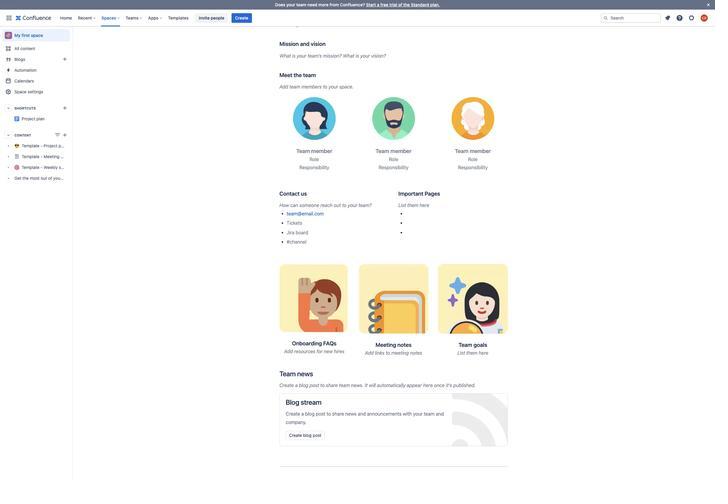 Task type: vqa. For each thing, say whether or not it's contained in the screenshot.
up
no



Task type: locate. For each thing, give the bounding box(es) containing it.
content
[[20, 46, 35, 51]]

0 vertical spatial out
[[41, 176, 47, 181]]

of right trial
[[399, 2, 403, 7]]

2 vertical spatial post
[[313, 433, 322, 439]]

tree
[[2, 141, 85, 184]]

start a free trial of the standard plan. link
[[366, 2, 440, 7]]

2 vertical spatial blog
[[303, 433, 312, 439]]

mission and vision
[[280, 41, 326, 47]]

need
[[308, 2, 318, 7]]

copy image for onboarding faqs
[[336, 340, 343, 347]]

role responsibility
[[300, 157, 329, 170], [379, 157, 409, 170], [458, 157, 488, 170]]

my first space link
[[2, 29, 70, 41]]

what for what is your team all about?
[[280, 22, 291, 27]]

jira
[[287, 230, 295, 236]]

team up members
[[303, 72, 316, 78]]

what
[[280, 22, 291, 27], [280, 53, 291, 59], [343, 53, 355, 59]]

1 vertical spatial post
[[316, 412, 326, 417]]

and down once at the bottom of page
[[436, 412, 444, 417]]

template - weekly status report
[[22, 165, 84, 170]]

all
[[14, 46, 19, 51]]

standard
[[411, 2, 429, 7]]

0 vertical spatial notes
[[61, 154, 71, 159]]

3 responsibility from the left
[[458, 165, 488, 170]]

0 vertical spatial them
[[408, 203, 419, 208]]

all content
[[14, 46, 35, 51]]

notes up the status
[[61, 154, 71, 159]]

confluence image
[[16, 14, 51, 21], [16, 14, 51, 21]]

1 template from the top
[[22, 143, 39, 149]]

report
[[72, 165, 84, 170]]

create down team news
[[280, 383, 294, 389]]

hires
[[334, 349, 345, 355]]

1 vertical spatial of
[[48, 176, 52, 181]]

your right 'with'
[[413, 412, 423, 417]]

vision
[[311, 41, 326, 47]]

template for template - meeting notes
[[22, 154, 39, 159]]

is for team
[[292, 22, 296, 27]]

banner
[[0, 9, 716, 26]]

1 vertical spatial list
[[458, 351, 465, 356]]

0 horizontal spatial team member
[[296, 148, 333, 155]]

blogs link
[[2, 54, 70, 65]]

notification icon image
[[665, 14, 672, 21]]

- up the template - meeting notes link
[[41, 143, 43, 149]]

0 vertical spatial list them here
[[399, 203, 430, 208]]

news down the news.
[[346, 412, 357, 417]]

shortcuts
[[14, 106, 36, 110]]

team@email.com
[[287, 211, 324, 217]]

role
[[310, 157, 319, 162], [389, 157, 399, 162], [469, 157, 478, 162]]

stream
[[301, 399, 322, 407]]

search image
[[604, 15, 609, 20]]

0 horizontal spatial plan
[[36, 116, 45, 121]]

add team members to your space.
[[280, 84, 354, 90]]

3 - from the top
[[41, 165, 43, 170]]

the right meet
[[294, 72, 302, 78]]

the inside space element
[[22, 176, 29, 181]]

is down mission
[[292, 53, 296, 59]]

them down team goals
[[467, 351, 478, 356]]

a
[[377, 2, 380, 7], [295, 383, 298, 389], [302, 412, 304, 417]]

0 vertical spatial list
[[399, 203, 406, 208]]

of down weekly
[[48, 176, 52, 181]]

1 horizontal spatial plan
[[59, 143, 67, 149]]

2 horizontal spatial member
[[470, 148, 491, 155]]

what down about
[[280, 22, 291, 27]]

0 vertical spatial the
[[404, 2, 410, 7]]

blog down stream
[[305, 412, 315, 417]]

0 vertical spatial template
[[22, 143, 39, 149]]

list them here down important on the right top of page
[[399, 203, 430, 208]]

list them here down team goals
[[458, 351, 489, 356]]

meeting up links
[[376, 342, 396, 348]]

create a page image
[[61, 132, 69, 139]]

notes up meeting
[[398, 342, 412, 348]]

team down the status
[[63, 176, 73, 181]]

0 vertical spatial share
[[326, 383, 338, 389]]

1 vertical spatial news
[[346, 412, 357, 417]]

1 horizontal spatial team member
[[376, 148, 412, 155]]

1 horizontal spatial role responsibility
[[379, 157, 409, 170]]

1 vertical spatial -
[[41, 154, 43, 159]]

new
[[324, 349, 333, 355]]

0 horizontal spatial role responsibility
[[300, 157, 329, 170]]

3 member from the left
[[470, 148, 491, 155]]

1 horizontal spatial list them here
[[458, 351, 489, 356]]

us
[[301, 191, 307, 197]]

add left links
[[365, 351, 374, 356]]

change view image
[[54, 132, 61, 139]]

what down mission
[[280, 53, 291, 59]]

list down important on the right top of page
[[399, 203, 406, 208]]

create inside create a blog post to share news and announcements with your team and company.
[[286, 412, 300, 417]]

home link
[[58, 13, 74, 23]]

template up most
[[22, 165, 39, 170]]

with
[[403, 412, 412, 417]]

0 horizontal spatial the
[[22, 176, 29, 181]]

here down important pages
[[420, 203, 430, 208]]

template - meeting notes
[[22, 154, 71, 159]]

your inside space element
[[53, 176, 62, 181]]

out right most
[[41, 176, 47, 181]]

2 team member from the left
[[376, 148, 412, 155]]

template down template - project plan link
[[22, 154, 39, 159]]

2 vertical spatial the
[[22, 176, 29, 181]]

1 vertical spatial meeting
[[376, 342, 396, 348]]

copy image for contact us
[[307, 190, 314, 197]]

0 horizontal spatial meeting
[[44, 154, 59, 159]]

add resources for new hires
[[284, 349, 345, 355]]

1 responsibility from the left
[[300, 165, 329, 170]]

2 vertical spatial notes
[[410, 351, 422, 356]]

team
[[296, 148, 310, 155], [376, 148, 390, 155], [455, 148, 469, 155], [459, 342, 473, 349], [280, 370, 296, 378]]

- for project
[[41, 143, 43, 149]]

news down resources
[[297, 370, 313, 378]]

team
[[297, 2, 307, 7], [308, 22, 319, 27], [303, 72, 316, 78], [290, 84, 300, 90], [63, 176, 73, 181], [339, 383, 350, 389], [424, 412, 435, 417]]

your down mission and vision
[[297, 53, 307, 59]]

1 vertical spatial out
[[334, 203, 341, 208]]

team left need
[[297, 2, 307, 7]]

create down the company.
[[289, 433, 302, 439]]

news inside create a blog post to share news and announcements with your team and company.
[[346, 412, 357, 417]]

- up "template - weekly status report" link
[[41, 154, 43, 159]]

0 horizontal spatial out
[[41, 176, 47, 181]]

0 vertical spatial meeting
[[44, 154, 59, 159]]

a up the company.
[[302, 412, 304, 417]]

1 vertical spatial notes
[[398, 342, 412, 348]]

- left weekly
[[41, 165, 43, 170]]

notes right meeting
[[410, 351, 422, 356]]

invite
[[199, 15, 210, 20]]

spaces
[[102, 15, 116, 20]]

2 vertical spatial -
[[41, 165, 43, 170]]

members
[[302, 84, 322, 90]]

1 - from the top
[[41, 143, 43, 149]]

contact
[[280, 191, 300, 197]]

trial
[[390, 2, 397, 7]]

2 horizontal spatial team member
[[455, 148, 491, 155]]

tree containing template - project plan
[[2, 141, 85, 184]]

add for onboarding faqs
[[284, 349, 293, 355]]

2 horizontal spatial the
[[404, 2, 410, 7]]

out inside 'tree'
[[41, 176, 47, 181]]

0 horizontal spatial space
[[31, 33, 43, 38]]

add left resources
[[284, 349, 293, 355]]

what for what is your team's mission? what is your vision?
[[280, 53, 291, 59]]

- for meeting
[[41, 154, 43, 159]]

create for create a blog post to share team news. it will automatically appear here once it's published.
[[280, 383, 294, 389]]

post inside create a blog post to share news and announcements with your team and company.
[[316, 412, 326, 417]]

of
[[399, 2, 403, 7], [48, 176, 52, 181]]

meet the team
[[280, 72, 316, 78]]

1 horizontal spatial news
[[346, 412, 357, 417]]

1 horizontal spatial of
[[399, 2, 403, 7]]

0 horizontal spatial member
[[311, 148, 333, 155]]

1 horizontal spatial space
[[74, 176, 85, 181]]

shortcuts button
[[2, 103, 70, 114]]

blog
[[286, 399, 300, 407]]

them
[[408, 203, 419, 208], [467, 351, 478, 356]]

blog for create a blog post to share team news. it will automatically appear here once it's published.
[[299, 383, 309, 389]]

notes
[[61, 154, 71, 159], [398, 342, 412, 348], [410, 351, 422, 356]]

2 horizontal spatial responsibility
[[458, 165, 488, 170]]

your down template - weekly status report on the top of the page
[[53, 176, 62, 181]]

create inside global element
[[235, 15, 249, 20]]

meeting up weekly
[[44, 154, 59, 159]]

1 vertical spatial a
[[295, 383, 298, 389]]

out
[[41, 176, 47, 181], [334, 203, 341, 208]]

1 horizontal spatial the
[[294, 72, 302, 78]]

global element
[[4, 9, 600, 26]]

2 role responsibility from the left
[[379, 157, 409, 170]]

1 horizontal spatial a
[[302, 412, 304, 417]]

add down meet
[[280, 84, 288, 90]]

0 horizontal spatial of
[[48, 176, 52, 181]]

space down report
[[74, 176, 85, 181]]

the right get
[[22, 176, 29, 181]]

2 horizontal spatial role
[[469, 157, 478, 162]]

share
[[326, 383, 338, 389], [332, 412, 344, 417]]

0 vertical spatial space
[[31, 33, 43, 38]]

a left free
[[377, 2, 380, 7]]

copy image for meet the team
[[315, 71, 323, 79]]

onboarding faqs
[[292, 341, 337, 347]]

post for news
[[316, 412, 326, 417]]

a inside create a blog post to share news and announcements with your team and company.
[[302, 412, 304, 417]]

banner containing home
[[0, 9, 716, 26]]

is for team's
[[292, 53, 296, 59]]

0 horizontal spatial role
[[310, 157, 319, 162]]

and left announcements on the bottom right
[[358, 412, 366, 417]]

1 vertical spatial them
[[467, 351, 478, 356]]

blogs
[[14, 57, 25, 62]]

1 horizontal spatial role
[[389, 157, 399, 162]]

and left vision at the left top of page
[[300, 41, 310, 47]]

team right 'with'
[[424, 412, 435, 417]]

0 vertical spatial post
[[310, 383, 319, 389]]

0 horizontal spatial them
[[408, 203, 419, 208]]

create a blog post to share news and announcements with your team and company.
[[286, 412, 444, 425]]

2 - from the top
[[41, 154, 43, 159]]

content button
[[2, 130, 70, 141]]

0 horizontal spatial news
[[297, 370, 313, 378]]

2 vertical spatial a
[[302, 412, 304, 417]]

3 template from the top
[[22, 165, 39, 170]]

1 horizontal spatial meeting
[[376, 342, 396, 348]]

0 vertical spatial copy image
[[325, 40, 332, 48]]

out right "reach"
[[334, 203, 341, 208]]

2 vertical spatial template
[[22, 165, 39, 170]]

create right 'people'
[[235, 15, 249, 20]]

0 horizontal spatial list them here
[[399, 203, 430, 208]]

team left all
[[308, 22, 319, 27]]

post inside button
[[313, 433, 322, 439]]

once
[[434, 383, 445, 389]]

create for create
[[235, 15, 249, 20]]

0 vertical spatial news
[[297, 370, 313, 378]]

1 horizontal spatial responsibility
[[379, 165, 409, 170]]

list them here
[[399, 203, 430, 208], [458, 351, 489, 356]]

2 horizontal spatial role responsibility
[[458, 157, 488, 170]]

share inside create a blog post to share news and announcements with your team and company.
[[332, 412, 344, 417]]

2 template from the top
[[22, 154, 39, 159]]

space right first on the left of the page
[[31, 33, 43, 38]]

list
[[399, 203, 406, 208], [458, 351, 465, 356]]

copy image
[[325, 40, 332, 48], [332, 148, 339, 155], [487, 342, 494, 349]]

your
[[287, 2, 295, 7], [297, 22, 307, 27], [297, 53, 307, 59], [361, 53, 370, 59], [329, 84, 338, 90], [53, 176, 62, 181], [348, 203, 358, 208], [413, 412, 423, 417]]

copy image
[[315, 71, 323, 79], [411, 148, 419, 155], [491, 148, 498, 155], [307, 190, 314, 197], [440, 190, 447, 197], [336, 340, 343, 347], [411, 342, 419, 349], [313, 371, 320, 378]]

notes inside space element
[[61, 154, 71, 159]]

close image
[[705, 1, 713, 8]]

does
[[275, 2, 285, 7]]

create blog post button
[[286, 432, 325, 441]]

blog inside create a blog post to share news and announcements with your team and company.
[[305, 412, 315, 417]]

1 horizontal spatial and
[[358, 412, 366, 417]]

a for news
[[302, 412, 304, 417]]

1 vertical spatial the
[[294, 72, 302, 78]]

templates
[[168, 15, 189, 20]]

automation
[[14, 68, 37, 73]]

what is your team all about?
[[280, 22, 341, 27]]

list down team goals
[[458, 351, 465, 356]]

blog down team news
[[299, 383, 309, 389]]

template down content "dropdown button" on the left top of page
[[22, 143, 39, 149]]

0 vertical spatial -
[[41, 143, 43, 149]]

0 horizontal spatial a
[[295, 383, 298, 389]]

copy image for team goals
[[487, 342, 494, 349]]

the right trial
[[404, 2, 410, 7]]

a down team news
[[295, 383, 298, 389]]

1 horizontal spatial member
[[391, 148, 412, 155]]

1 horizontal spatial project
[[44, 143, 57, 149]]

here left once at the bottom of page
[[423, 383, 433, 389]]

1 horizontal spatial them
[[467, 351, 478, 356]]

2 vertical spatial here
[[423, 383, 433, 389]]

about?
[[326, 22, 341, 27]]

0 horizontal spatial and
[[300, 41, 310, 47]]

0 vertical spatial blog
[[299, 383, 309, 389]]

them down important on the right top of page
[[408, 203, 419, 208]]

copy image for important pages
[[440, 190, 447, 197]]

0 vertical spatial a
[[377, 2, 380, 7]]

meeting inside 'tree'
[[44, 154, 59, 159]]

0 horizontal spatial responsibility
[[300, 165, 329, 170]]

copy image for team news
[[313, 371, 320, 378]]

1 vertical spatial blog
[[305, 412, 315, 417]]

create for create blog post
[[289, 433, 302, 439]]

team member
[[296, 148, 333, 155], [376, 148, 412, 155], [455, 148, 491, 155]]

1 vertical spatial share
[[332, 412, 344, 417]]

the for get the most out of your team space
[[22, 176, 29, 181]]

weekly
[[44, 165, 58, 170]]

to
[[323, 84, 328, 90], [342, 203, 347, 208], [386, 351, 390, 356], [321, 383, 325, 389], [327, 412, 331, 417]]

get
[[14, 176, 21, 181]]

responsibility
[[300, 165, 329, 170], [379, 165, 409, 170], [458, 165, 488, 170]]

2 horizontal spatial project
[[70, 114, 83, 119]]

and
[[300, 41, 310, 47], [358, 412, 366, 417], [436, 412, 444, 417]]

1 vertical spatial template
[[22, 154, 39, 159]]

create for create a blog post to share news and announcements with your team and company.
[[286, 412, 300, 417]]

meeting notes
[[376, 342, 412, 348]]

blog down the company.
[[303, 433, 312, 439]]

is down about
[[292, 22, 296, 27]]

2 vertical spatial copy image
[[487, 342, 494, 349]]

create inside button
[[289, 433, 302, 439]]

create up the company.
[[286, 412, 300, 417]]

create
[[235, 15, 249, 20], [280, 383, 294, 389], [286, 412, 300, 417], [289, 433, 302, 439]]

here down the goals
[[479, 351, 489, 356]]

your profile and preferences image
[[701, 14, 708, 21]]



Task type: describe. For each thing, give the bounding box(es) containing it.
copy image for mission and vision
[[325, 40, 332, 48]]

copy image for meeting notes
[[411, 342, 419, 349]]

meeting
[[392, 351, 409, 356]]

it
[[365, 383, 368, 389]]

team left the news.
[[339, 383, 350, 389]]

news.
[[351, 383, 364, 389]]

add shortcut image
[[61, 105, 69, 112]]

status
[[59, 165, 71, 170]]

pages
[[425, 191, 440, 197]]

0 horizontal spatial project plan
[[22, 116, 45, 121]]

apps button
[[146, 13, 165, 23]]

your left team?
[[348, 203, 358, 208]]

start
[[366, 2, 376, 7]]

my first space
[[14, 33, 43, 38]]

board
[[296, 230, 308, 236]]

settings icon image
[[689, 14, 696, 21]]

free
[[381, 2, 389, 7]]

team inside create a blog post to share news and announcements with your team and company.
[[424, 412, 435, 417]]

team's
[[308, 53, 322, 59]]

blog inside button
[[303, 433, 312, 439]]

1 role responsibility from the left
[[300, 157, 329, 170]]

blog for create a blog post to share news and announcements with your team and company.
[[305, 412, 315, 417]]

space.
[[340, 84, 354, 90]]

of inside get the most out of your team space link
[[48, 176, 52, 181]]

meet
[[280, 72, 292, 78]]

vision?
[[371, 53, 386, 59]]

tree inside space element
[[2, 141, 85, 184]]

mission?
[[323, 53, 342, 59]]

invite people button
[[195, 13, 228, 23]]

space settings
[[14, 89, 43, 94]]

important pages
[[399, 191, 440, 197]]

recent
[[78, 15, 92, 20]]

invite people
[[199, 15, 224, 20]]

template for template - weekly status report
[[22, 165, 39, 170]]

post for team
[[310, 383, 319, 389]]

does your team need more from confluence? start a free trial of the standard plan.
[[275, 2, 440, 7]]

jira board
[[287, 230, 308, 236]]

0 horizontal spatial list
[[399, 203, 406, 208]]

spaces button
[[100, 13, 122, 23]]

teams
[[126, 15, 139, 20]]

0 horizontal spatial project
[[22, 116, 35, 121]]

share for news
[[332, 412, 344, 417]]

blog stream
[[286, 399, 322, 407]]

1 vertical spatial here
[[479, 351, 489, 356]]

company.
[[286, 420, 307, 425]]

appswitcher icon image
[[5, 14, 13, 21]]

from
[[330, 2, 339, 7]]

templates link
[[166, 13, 191, 23]]

goals
[[474, 342, 488, 349]]

content
[[14, 133, 31, 137]]

2 horizontal spatial a
[[377, 2, 380, 7]]

template - project plan
[[22, 143, 67, 149]]

template - weekly status report link
[[2, 162, 84, 173]]

template for template - project plan
[[22, 143, 39, 149]]

2 horizontal spatial plan
[[85, 114, 93, 119]]

team?
[[359, 203, 372, 208]]

get the most out of your team space
[[14, 176, 85, 181]]

is left vision?
[[356, 53, 359, 59]]

recent button
[[76, 13, 98, 23]]

first
[[22, 33, 30, 38]]

share for team
[[326, 383, 338, 389]]

published.
[[454, 383, 476, 389]]

how
[[280, 203, 289, 208]]

most
[[30, 176, 40, 181]]

apps
[[148, 15, 159, 20]]

team@email.com link
[[287, 211, 324, 217]]

a for team
[[295, 383, 298, 389]]

add links to meeting notes
[[365, 351, 422, 356]]

3 team member from the left
[[455, 148, 491, 155]]

0 vertical spatial here
[[420, 203, 430, 208]]

template - meeting notes link
[[2, 151, 71, 162]]

collapse sidebar image
[[66, 29, 79, 41]]

template - project plan image
[[14, 117, 19, 121]]

announcements
[[367, 412, 402, 417]]

create blog post
[[289, 433, 322, 439]]

confluence?
[[340, 2, 365, 7]]

your inside create a blog post to share news and announcements with your team and company.
[[413, 412, 423, 417]]

1 horizontal spatial project plan
[[70, 114, 93, 119]]

automatically
[[377, 383, 406, 389]]

add for meeting notes
[[365, 351, 374, 356]]

can
[[291, 203, 298, 208]]

team down meet the team
[[290, 84, 300, 90]]

1 horizontal spatial list
[[458, 351, 465, 356]]

to inside create a blog post to share news and announcements with your team and company.
[[327, 412, 331, 417]]

resources
[[294, 349, 316, 355]]

1 horizontal spatial out
[[334, 203, 341, 208]]

space element
[[0, 26, 93, 482]]

space
[[14, 89, 27, 94]]

onboarding
[[292, 341, 322, 347]]

what is your team's mission? what is your vision?
[[280, 53, 386, 59]]

3 role from the left
[[469, 157, 478, 162]]

3 role responsibility from the left
[[458, 157, 488, 170]]

all content link
[[2, 43, 70, 54]]

space inside 'link'
[[31, 33, 43, 38]]

Search field
[[601, 13, 662, 23]]

how can someone reach out to your team?
[[280, 203, 372, 208]]

create link
[[232, 13, 252, 23]]

0 vertical spatial of
[[399, 2, 403, 7]]

mission
[[280, 41, 299, 47]]

your up mission and vision
[[297, 22, 307, 27]]

more
[[319, 2, 329, 7]]

1 member from the left
[[311, 148, 333, 155]]

people
[[211, 15, 224, 20]]

help icon image
[[677, 14, 684, 21]]

calendars link
[[2, 76, 70, 87]]

my
[[14, 33, 21, 38]]

team inside space element
[[63, 176, 73, 181]]

2 member from the left
[[391, 148, 412, 155]]

2 responsibility from the left
[[379, 165, 409, 170]]

reach
[[321, 203, 333, 208]]

your left vision?
[[361, 53, 370, 59]]

home
[[60, 15, 72, 20]]

1 team member from the left
[[296, 148, 333, 155]]

project plan link down shortcuts dropdown button
[[22, 116, 45, 121]]

for
[[317, 349, 323, 355]]

space settings link
[[2, 87, 70, 97]]

appear
[[407, 383, 422, 389]]

automation link
[[2, 65, 70, 76]]

your left space.
[[329, 84, 338, 90]]

2 horizontal spatial and
[[436, 412, 444, 417]]

create a blog post to share team news. it will automatically appear here once it's published.
[[280, 383, 476, 389]]

important
[[399, 191, 424, 197]]

settings
[[28, 89, 43, 94]]

2 role from the left
[[389, 157, 399, 162]]

project plan link up change view icon
[[2, 114, 93, 124]]

template - project plan link
[[2, 141, 70, 151]]

1 vertical spatial copy image
[[332, 148, 339, 155]]

1 role from the left
[[310, 157, 319, 162]]

1 vertical spatial space
[[74, 176, 85, 181]]

- for weekly
[[41, 165, 43, 170]]

what right "mission?"
[[343, 53, 355, 59]]

team news
[[280, 370, 313, 378]]

your up about
[[287, 2, 295, 7]]

about
[[280, 10, 295, 16]]

the for meet the team
[[294, 72, 302, 78]]

will
[[369, 383, 376, 389]]

1 vertical spatial list them here
[[458, 351, 489, 356]]

create a blog image
[[61, 56, 69, 63]]



